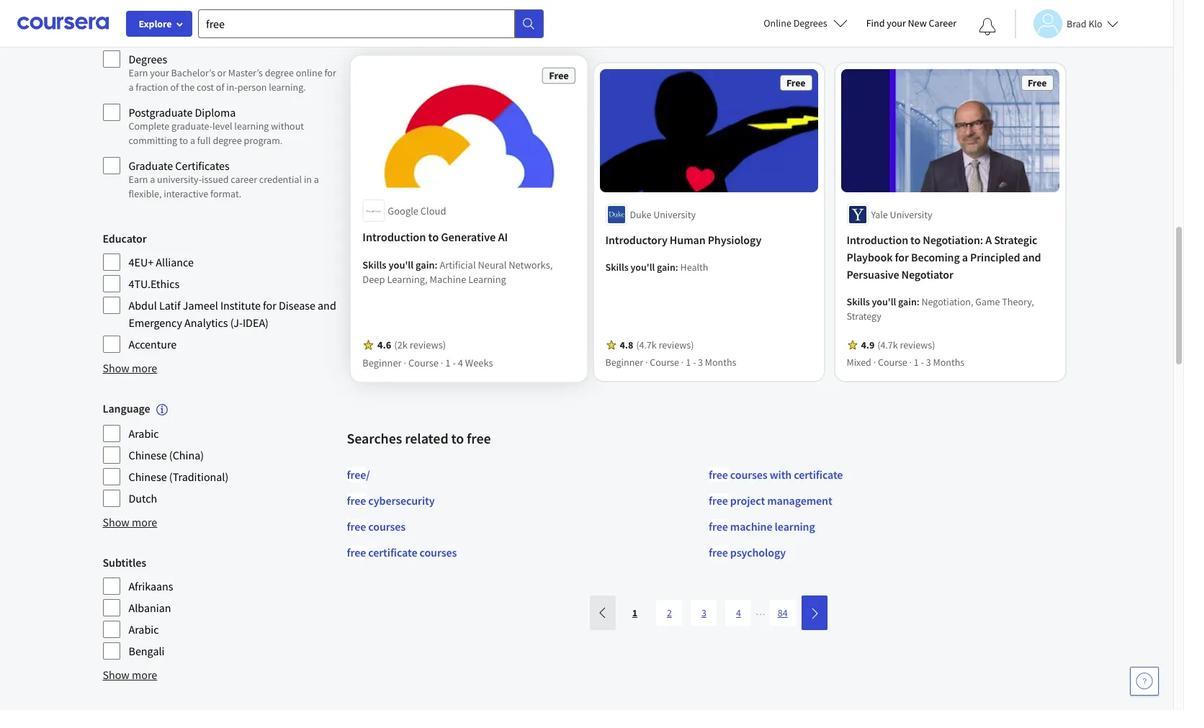 Task type: locate. For each thing, give the bounding box(es) containing it.
2 (4.7k from the left
[[878, 338, 898, 351]]

1 vertical spatial chinese
[[129, 470, 167, 484]]

online degrees
[[764, 17, 827, 30]]

free courses
[[347, 519, 406, 534]]

show more button for accenture
[[103, 359, 157, 377]]

0 vertical spatial career
[[150, 13, 177, 26]]

or
[[217, 66, 226, 79]]

free up free project management
[[709, 467, 728, 482]]

2 earn from the top
[[129, 66, 148, 79]]

4 left weeks
[[458, 357, 463, 370]]

: down negotiator
[[917, 295, 920, 308]]

: left health
[[676, 261, 678, 274]]

2 horizontal spatial gain
[[898, 295, 917, 308]]

university-
[[157, 173, 202, 186]]

introduction up playbook
[[847, 233, 908, 247]]

1 horizontal spatial gain
[[657, 261, 676, 274]]

4 left …
[[736, 606, 741, 619]]

a down the negotiation:
[[962, 250, 968, 264]]

find your new career
[[866, 17, 957, 30]]

show more
[[103, 361, 157, 375], [103, 515, 157, 530], [103, 668, 157, 682]]

0 horizontal spatial for
[[263, 298, 276, 313]]

1 vertical spatial show
[[103, 515, 130, 530]]

explore button
[[126, 11, 192, 37]]

subtitles group
[[103, 554, 338, 661]]

2 vertical spatial show more button
[[103, 667, 157, 684]]

your inside earn career credentials while taking courses that count towards your master's degree.
[[191, 27, 210, 40]]

master's inside earn career credentials while taking courses that count towards your master's degree.
[[212, 27, 247, 40]]

educator group
[[103, 230, 338, 354]]

you'll
[[388, 259, 413, 272], [631, 261, 655, 274], [872, 295, 896, 308]]

2 show more button from the top
[[103, 514, 157, 531]]

3 link
[[691, 600, 717, 626]]

master's down while
[[212, 27, 247, 40]]

free for free /
[[347, 467, 366, 482]]

free
[[467, 429, 491, 447], [347, 467, 366, 482], [709, 467, 728, 482], [347, 493, 366, 508], [709, 493, 728, 508], [347, 519, 366, 534], [709, 519, 728, 534], [347, 545, 366, 560], [709, 545, 728, 560]]

2 horizontal spatial skills
[[847, 295, 870, 308]]

3 show more button from the top
[[103, 667, 157, 684]]

:
[[434, 259, 437, 272], [676, 261, 678, 274], [917, 295, 920, 308]]

degrees down count at top left
[[129, 52, 167, 66]]

your up 'fraction'
[[150, 66, 169, 79]]

to
[[179, 134, 188, 147], [428, 230, 438, 245], [911, 233, 921, 247], [451, 429, 464, 447]]

career up the 'format.'
[[231, 173, 257, 186]]

degree down level
[[213, 134, 242, 147]]

university
[[653, 208, 696, 221], [890, 208, 933, 221]]

0 vertical spatial skills you'll gain :
[[362, 259, 439, 272]]

3 show from the top
[[103, 668, 130, 682]]

free
[[549, 69, 569, 83], [787, 77, 806, 90], [1028, 77, 1047, 90]]

2 horizontal spatial your
[[887, 17, 906, 30]]

0 vertical spatial for
[[324, 66, 336, 79]]

0 horizontal spatial gain
[[415, 259, 434, 272]]

1 vertical spatial master's
[[228, 66, 263, 79]]

0 horizontal spatial skills you'll gain :
[[362, 259, 439, 272]]

0 horizontal spatial (4.7k
[[636, 338, 657, 351]]

artificial
[[439, 259, 475, 272]]

1 left weeks
[[445, 357, 450, 370]]

a up flexible,
[[150, 173, 155, 186]]

google
[[387, 205, 418, 218]]

mixed
[[847, 18, 872, 31], [847, 356, 872, 369]]

show more down bengali
[[103, 668, 157, 682]]

1 horizontal spatial and
[[1023, 250, 1041, 264]]

skills you'll gain : up strategy
[[847, 295, 922, 308]]

0 vertical spatial master's
[[212, 27, 247, 40]]

show more for dutch
[[103, 515, 157, 530]]

free down searches
[[347, 467, 366, 482]]

reviews) up beginner · course · 1 - 4 weeks
[[409, 339, 446, 352]]

a right in
[[314, 173, 319, 186]]

health
[[680, 261, 708, 274]]

chinese for chinese (traditional)
[[129, 470, 167, 484]]

beginner for introductory human physiology
[[605, 356, 643, 369]]

earn up flexible,
[[129, 173, 148, 186]]

you'll down introductory
[[631, 261, 655, 274]]

becoming
[[911, 250, 960, 264]]

project
[[730, 493, 765, 508]]

1 horizontal spatial degrees
[[794, 17, 827, 30]]

1 horizontal spatial degree
[[265, 66, 294, 79]]

courses
[[281, 13, 313, 26], [730, 467, 768, 482], [368, 519, 406, 534], [420, 545, 457, 560]]

for up idea) at the left top of the page
[[263, 298, 276, 313]]

show down dutch
[[103, 515, 130, 530]]

certificate up management
[[794, 467, 843, 482]]

(4.7k right 4.9
[[878, 338, 898, 351]]

free for free certificate courses
[[347, 545, 366, 560]]

1 vertical spatial degrees
[[129, 52, 167, 66]]

courses down the cybersecurity
[[420, 545, 457, 560]]

degrees inside popup button
[[794, 17, 827, 30]]

0 horizontal spatial degree
[[213, 134, 242, 147]]

degrees right online
[[794, 17, 827, 30]]

2 vertical spatial for
[[263, 298, 276, 313]]

0 horizontal spatial free
[[549, 69, 569, 83]]

cost
[[197, 81, 214, 94]]

0 horizontal spatial introduction
[[362, 230, 426, 245]]

0 vertical spatial chinese
[[129, 448, 167, 463]]

0 vertical spatial and
[[1023, 250, 1041, 264]]

1 horizontal spatial of
[[216, 81, 224, 94]]

course down 4.6 (2k reviews)
[[408, 357, 438, 370]]

2 vertical spatial show
[[103, 668, 130, 682]]

- left career
[[921, 18, 924, 31]]

0 horizontal spatial career
[[150, 13, 177, 26]]

1 of from the left
[[170, 81, 179, 94]]

afrikaans
[[129, 579, 173, 594]]

1 vertical spatial show more
[[103, 515, 157, 530]]

1 vertical spatial mixed · course · 1 - 3 months
[[847, 356, 965, 369]]

master's inside earn your bachelor's or master's degree online for a fraction of the cost of in-person learning.
[[228, 66, 263, 79]]

show more down dutch
[[103, 515, 157, 530]]

to inside introduction to negotiation: a strategic playbook for becoming a principled and persuasive negotiator
[[911, 233, 921, 247]]

2 show from the top
[[103, 515, 130, 530]]

and inside introduction to negotiation: a strategic playbook for becoming a principled and persuasive negotiator
[[1023, 250, 1041, 264]]

4eu+
[[129, 255, 154, 269]]

2 arabic from the top
[[129, 623, 159, 637]]

introduction down google
[[362, 230, 426, 245]]

free for free machine learning
[[709, 519, 728, 534]]

you'll up strategy
[[872, 295, 896, 308]]

1 vertical spatial show more button
[[103, 514, 157, 531]]

bengali
[[129, 644, 165, 659]]

0 horizontal spatial university
[[653, 208, 696, 221]]

skills you'll gain : for introduction to negotiation: a strategic playbook for becoming a principled and persuasive negotiator
[[847, 295, 922, 308]]

skills you'll gain : up learning, on the left of page
[[362, 259, 439, 272]]

degree up 'learning.' in the left of the page
[[265, 66, 294, 79]]

1 vertical spatial mixed
[[847, 356, 872, 369]]

free left psychology
[[709, 545, 728, 560]]

artificial neural networks, deep learning, machine learning
[[362, 259, 552, 287]]

1 horizontal spatial skills you'll gain :
[[847, 295, 922, 308]]

beginner down 4.6
[[362, 357, 401, 370]]

0 vertical spatial certificate
[[794, 467, 843, 482]]

gain up learning, on the left of page
[[415, 259, 434, 272]]

full
[[197, 134, 211, 147]]

3 inside 3 link
[[702, 606, 707, 619]]

credential
[[259, 173, 302, 186]]

university right yale
[[890, 208, 933, 221]]

3 earn from the top
[[129, 173, 148, 186]]

1 horizontal spatial skills
[[605, 261, 629, 274]]

introductory
[[605, 233, 668, 247]]

free for free project management
[[709, 493, 728, 508]]

of left in-
[[216, 81, 224, 94]]

learning down management
[[775, 519, 815, 534]]

1 horizontal spatial (4.7k
[[878, 338, 898, 351]]

degree inside complete graduate-level learning without committing to a full degree program.
[[213, 134, 242, 147]]

0 horizontal spatial and
[[318, 298, 336, 313]]

arabic up bengali
[[129, 623, 159, 637]]

1 down 4.9 (4.7k reviews)
[[914, 356, 919, 369]]

1 horizontal spatial career
[[231, 173, 257, 186]]

free left project
[[709, 493, 728, 508]]

chinese
[[129, 448, 167, 463], [129, 470, 167, 484]]

of
[[170, 81, 179, 94], [216, 81, 224, 94]]

0 horizontal spatial certificate
[[368, 545, 417, 560]]

your inside earn your bachelor's or master's degree online for a fraction of the cost of in-person learning.
[[150, 66, 169, 79]]

1 vertical spatial certificate
[[368, 545, 417, 560]]

chinese up dutch
[[129, 470, 167, 484]]

that
[[315, 13, 332, 26]]

gain for introduction to generative ai
[[415, 259, 434, 272]]

4eu+ alliance
[[129, 255, 194, 269]]

arabic down information about this filter group image
[[129, 427, 159, 441]]

your down credentials in the top of the page
[[191, 27, 210, 40]]

1 vertical spatial arabic
[[129, 623, 159, 637]]

graduate-
[[172, 120, 212, 133]]

1 horizontal spatial certificate
[[794, 467, 843, 482]]

1 more from the top
[[132, 361, 157, 375]]

more down bengali
[[132, 668, 157, 682]]

2 vertical spatial more
[[132, 668, 157, 682]]

2 university from the left
[[890, 208, 933, 221]]

: for introduction to generative ai
[[434, 259, 437, 272]]

1 horizontal spatial university
[[890, 208, 933, 221]]

and inside abdul latif jameel institute for disease and emergency analytics (j-idea)
[[318, 298, 336, 313]]

2 horizontal spatial you'll
[[872, 295, 896, 308]]

free for introduction to negotiation: a strategic playbook for becoming a principled and persuasive negotiator
[[1028, 77, 1047, 90]]

earn
[[129, 13, 148, 26], [129, 66, 148, 79], [129, 173, 148, 186]]

show for dutch
[[103, 515, 130, 530]]

1 horizontal spatial introduction
[[847, 233, 908, 247]]

earn inside earn career credentials while taking courses that count towards your master's degree.
[[129, 13, 148, 26]]

chinese for chinese (china)
[[129, 448, 167, 463]]

0 horizontal spatial degrees
[[129, 52, 167, 66]]

reviews) for introduction to negotiation: a strategic playbook for becoming a principled and persuasive negotiator
[[900, 338, 935, 351]]

0 vertical spatial more
[[132, 361, 157, 375]]

reviews) up beginner · course · 1 - 3 months at right bottom
[[659, 338, 694, 351]]

and
[[1023, 250, 1041, 264], [318, 298, 336, 313]]

introduction inside introduction to negotiation: a strategic playbook for becoming a principled and persuasive negotiator
[[847, 233, 908, 247]]

2 of from the left
[[216, 81, 224, 94]]

information about this filter group image
[[156, 404, 168, 416]]

earn your bachelor's or master's degree online for a fraction of the cost of in-person learning.
[[129, 66, 336, 94]]

1 down 4.8 (4.7k reviews)
[[686, 356, 691, 369]]

show up language
[[103, 361, 130, 375]]

your for bachelor's
[[150, 66, 169, 79]]

count
[[129, 27, 153, 40]]

reviews)
[[423, 1, 458, 14], [659, 338, 694, 351], [900, 338, 935, 351], [409, 339, 446, 352]]

chinese up chinese (traditional)
[[129, 448, 167, 463]]

3 more from the top
[[132, 668, 157, 682]]

2 chinese from the top
[[129, 470, 167, 484]]

learning inside complete graduate-level learning without committing to a full degree program.
[[234, 120, 269, 133]]

university up 'introductory human physiology'
[[653, 208, 696, 221]]

- for introduction to negotiation: a strategic playbook for becoming a principled and persuasive negotiator
[[921, 356, 924, 369]]

physiology
[[708, 233, 762, 247]]

skills down introductory
[[605, 261, 629, 274]]

introduction inside 'link'
[[362, 230, 426, 245]]

a left full at the left top of the page
[[190, 134, 195, 147]]

more down accenture on the left top
[[132, 361, 157, 375]]

program.
[[244, 134, 283, 147]]

for inside abdul latif jameel institute for disease and emergency analytics (j-idea)
[[263, 298, 276, 313]]

show more button down bengali
[[103, 667, 157, 684]]

show for bengali
[[103, 668, 130, 682]]

free down free courses
[[347, 545, 366, 560]]

1 vertical spatial more
[[132, 515, 157, 530]]

1 vertical spatial learning
[[775, 519, 815, 534]]

the
[[181, 81, 195, 94]]

free for free courses with certificate
[[709, 467, 728, 482]]

course down 4.9 (4.7k reviews)
[[878, 356, 908, 369]]

skills for introduction to generative ai
[[362, 259, 386, 272]]

1 horizontal spatial free
[[787, 77, 806, 90]]

0 vertical spatial mixed · course · 1 - 3 months
[[847, 18, 965, 31]]

searches
[[347, 429, 402, 447]]

and right disease
[[318, 298, 336, 313]]

language
[[103, 401, 150, 416]]

career up towards
[[150, 13, 177, 26]]

free for free psychology
[[709, 545, 728, 560]]

gain down negotiator
[[898, 295, 917, 308]]

4
[[458, 357, 463, 370], [736, 606, 741, 619]]

1 for introduction to negotiation: a strategic playbook for becoming a principled and persuasive negotiator
[[914, 356, 919, 369]]

0 horizontal spatial your
[[150, 66, 169, 79]]

skills up strategy
[[847, 295, 870, 308]]

0 vertical spatial 4
[[458, 357, 463, 370]]

online
[[296, 66, 322, 79]]

show more down accenture on the left top
[[103, 361, 157, 375]]

a left 'fraction'
[[129, 81, 134, 94]]

1 show more from the top
[[103, 361, 157, 375]]

free left machine at right
[[709, 519, 728, 534]]

to up becoming at the right of page
[[911, 233, 921, 247]]

beginner
[[605, 356, 643, 369], [362, 357, 401, 370]]

/
[[366, 467, 370, 482]]

1 horizontal spatial for
[[324, 66, 336, 79]]

0 vertical spatial show more button
[[103, 359, 157, 377]]

2 horizontal spatial for
[[895, 250, 909, 264]]

and down strategic
[[1023, 250, 1041, 264]]

0 vertical spatial mixed
[[847, 18, 872, 31]]

show
[[103, 361, 130, 375], [103, 515, 130, 530], [103, 668, 130, 682]]

courses left that
[[281, 13, 313, 26]]

1 left career
[[914, 18, 919, 31]]

What do you want to learn? text field
[[198, 9, 515, 38]]

for inside introduction to negotiation: a strategic playbook for becoming a principled and persuasive negotiator
[[895, 250, 909, 264]]

course down 4.8 (4.7k reviews)
[[650, 356, 679, 369]]

0 vertical spatial earn
[[129, 13, 148, 26]]

0 horizontal spatial you'll
[[388, 259, 413, 272]]

your right find at the top of the page
[[887, 17, 906, 30]]

negotiation:
[[923, 233, 983, 247]]

theory,
[[1002, 295, 1034, 308]]

1 vertical spatial earn
[[129, 66, 148, 79]]

1 chinese from the top
[[129, 448, 167, 463]]

2 more from the top
[[132, 515, 157, 530]]

: up the machine
[[434, 259, 437, 272]]

1 vertical spatial skills you'll gain :
[[847, 295, 922, 308]]

1 horizontal spatial your
[[191, 27, 210, 40]]

free certificate courses
[[347, 545, 457, 560]]

months
[[933, 18, 965, 31], [705, 356, 737, 369], [933, 356, 965, 369]]

1 mixed from the top
[[847, 18, 872, 31]]

(4.7k right 4.8 on the right top
[[636, 338, 657, 351]]

show down bengali
[[103, 668, 130, 682]]

1 horizontal spatial beginner
[[605, 356, 643, 369]]

bachelor's
[[171, 66, 215, 79]]

taking
[[252, 13, 279, 26]]

earn inside earn a university-issued career credential in a flexible, interactive format.
[[129, 173, 148, 186]]

coursera image
[[17, 12, 109, 35]]

2 vertical spatial earn
[[129, 173, 148, 186]]

1 vertical spatial 4
[[736, 606, 741, 619]]

for inside earn your bachelor's or master's degree online for a fraction of the cost of in-person learning.
[[324, 66, 336, 79]]

- for introductory human physiology
[[693, 356, 696, 369]]

degree inside earn your bachelor's or master's degree online for a fraction of the cost of in-person learning.
[[265, 66, 294, 79]]

None search field
[[198, 9, 544, 38]]

3 show more from the top
[[103, 668, 157, 682]]

committing
[[129, 134, 177, 147]]

months for introduction to negotiation: a strategic playbook for becoming a principled and persuasive negotiator
[[933, 356, 965, 369]]

1 earn from the top
[[129, 13, 148, 26]]

gain
[[415, 259, 434, 272], [657, 261, 676, 274], [898, 295, 917, 308]]

learning.
[[269, 81, 306, 94]]

-
[[921, 18, 924, 31], [693, 356, 696, 369], [921, 356, 924, 369], [452, 357, 456, 370]]

1 vertical spatial for
[[895, 250, 909, 264]]

more for dutch
[[132, 515, 157, 530]]

2 vertical spatial show more
[[103, 668, 157, 682]]

graduate
[[129, 158, 173, 173]]

courses inside earn career credentials while taking courses that count towards your master's degree.
[[281, 13, 313, 26]]

0 vertical spatial show
[[103, 361, 130, 375]]

0 vertical spatial learning
[[234, 120, 269, 133]]

earn inside earn your bachelor's or master's degree online for a fraction of the cost of in-person learning.
[[129, 66, 148, 79]]

months for introductory human physiology
[[705, 356, 737, 369]]

gain left health
[[657, 261, 676, 274]]

0 vertical spatial degree
[[265, 66, 294, 79]]

strategic
[[994, 233, 1038, 247]]

0 vertical spatial degrees
[[794, 17, 827, 30]]

playbook
[[847, 250, 893, 264]]

reviews) down "negotiation, game theory, strategy"
[[900, 338, 935, 351]]

abdul latif jameel institute for disease and emergency analytics (j-idea)
[[129, 298, 336, 330]]

2 show more from the top
[[103, 515, 157, 530]]

1 vertical spatial degree
[[213, 134, 242, 147]]

- down 4.8 (4.7k reviews)
[[693, 356, 696, 369]]

earn for degrees
[[129, 66, 148, 79]]

master's up person
[[228, 66, 263, 79]]

beginner · course · 1 - 3 months
[[605, 356, 737, 369]]

certificate down free courses
[[368, 545, 417, 560]]

page navigation navigation
[[589, 596, 829, 630]]

mixed down 4.9
[[847, 356, 872, 369]]

0 horizontal spatial 4
[[458, 357, 463, 370]]

free right the related
[[467, 429, 491, 447]]

0 vertical spatial arabic
[[129, 427, 159, 441]]

1 arabic from the top
[[129, 427, 159, 441]]

1 show from the top
[[103, 361, 130, 375]]

for right 'online'
[[324, 66, 336, 79]]

2 horizontal spatial :
[[917, 295, 920, 308]]

0 horizontal spatial of
[[170, 81, 179, 94]]

show notifications image
[[979, 18, 996, 35]]

2 horizontal spatial free
[[1028, 77, 1047, 90]]

subtitles
[[103, 556, 146, 570]]

without
[[271, 120, 304, 133]]

1 horizontal spatial 4
[[736, 606, 741, 619]]

1 (4.7k from the left
[[636, 338, 657, 351]]

4.6
[[377, 339, 391, 352]]

0 horizontal spatial beginner
[[362, 357, 401, 370]]

degree
[[265, 66, 294, 79], [213, 134, 242, 147]]

to down graduate-
[[179, 134, 188, 147]]

arabic inside language group
[[129, 427, 159, 441]]

0 horizontal spatial learning
[[234, 120, 269, 133]]

to down cloud
[[428, 230, 438, 245]]

earn up 'fraction'
[[129, 66, 148, 79]]

beginner down 4.8 on the right top
[[605, 356, 643, 369]]

1 university from the left
[[653, 208, 696, 221]]

towards
[[155, 27, 189, 40]]

free for free courses
[[347, 519, 366, 534]]

1 show more button from the top
[[103, 359, 157, 377]]

albanian
[[129, 601, 171, 615]]

of left the at left
[[170, 81, 179, 94]]

1 vertical spatial and
[[318, 298, 336, 313]]

show more button down accenture on the left top
[[103, 359, 157, 377]]

course for introductory human physiology
[[650, 356, 679, 369]]

machine
[[730, 519, 773, 534]]

for up negotiator
[[895, 250, 909, 264]]

0 horizontal spatial :
[[434, 259, 437, 272]]

4 link
[[726, 600, 752, 626]]

brad
[[1067, 17, 1087, 30]]

learning up program.
[[234, 120, 269, 133]]

free courses with certificate
[[709, 467, 843, 482]]

free down free cybersecurity
[[347, 519, 366, 534]]

reviews) right '(30.3k' in the top left of the page
[[423, 1, 458, 14]]

0 vertical spatial show more
[[103, 361, 157, 375]]

- down 4.9 (4.7k reviews)
[[921, 356, 924, 369]]

you'll up learning, on the left of page
[[388, 259, 413, 272]]

reviews) for introductory human physiology
[[659, 338, 694, 351]]

skills
[[362, 259, 386, 272], [605, 261, 629, 274], [847, 295, 870, 308]]

mixed left new
[[847, 18, 872, 31]]

introduction
[[362, 230, 426, 245], [847, 233, 908, 247]]

university for to
[[890, 208, 933, 221]]

0 horizontal spatial skills
[[362, 259, 386, 272]]

1 vertical spatial career
[[231, 173, 257, 186]]

1 mixed · course · 1 - 3 months from the top
[[847, 18, 965, 31]]

free down free /
[[347, 493, 366, 508]]



Task type: describe. For each thing, give the bounding box(es) containing it.
beginner for introduction to generative ai
[[362, 357, 401, 370]]

ai
[[498, 230, 508, 245]]

free for introduction to generative ai
[[549, 69, 569, 83]]

beginner · course · 1 - 4 weeks
[[362, 357, 493, 370]]

free psychology
[[709, 545, 786, 560]]

person
[[238, 81, 267, 94]]

4.8
[[620, 338, 633, 351]]

explore
[[139, 17, 172, 30]]

(china)
[[169, 448, 204, 463]]

show more for bengali
[[103, 668, 157, 682]]

(2k
[[394, 339, 407, 352]]

4.7 (30.3k reviews)
[[379, 1, 458, 14]]

duke
[[630, 208, 651, 221]]

courses up project
[[730, 467, 768, 482]]

4.7
[[379, 1, 392, 14]]

university for human
[[653, 208, 696, 221]]

more for bengali
[[132, 668, 157, 682]]

1 horizontal spatial :
[[676, 261, 678, 274]]

latif
[[159, 298, 181, 313]]

machine
[[429, 274, 466, 287]]

…
[[756, 605, 766, 618]]

alliance
[[156, 255, 194, 269]]

cloud
[[420, 205, 446, 218]]

brad klo
[[1067, 17, 1103, 30]]

career inside earn a university-issued career credential in a flexible, interactive format.
[[231, 173, 257, 186]]

brad klo button
[[1015, 9, 1119, 38]]

4 inside page navigation "navigation"
[[736, 606, 741, 619]]

skills you'll gain : for introduction to generative ai
[[362, 259, 439, 272]]

earn career credentials while taking courses that count towards your master's degree.
[[129, 13, 332, 40]]

duke university
[[630, 208, 696, 221]]

jameel
[[183, 298, 218, 313]]

a
[[986, 233, 992, 247]]

find
[[866, 17, 885, 30]]

learning,
[[387, 274, 427, 287]]

complete graduate-level learning without committing to a full degree program.
[[129, 120, 304, 147]]

to inside 'link'
[[428, 230, 438, 245]]

career
[[929, 17, 957, 30]]

introduction to negotiation: a strategic playbook for becoming a principled and persuasive negotiator link
[[847, 231, 1054, 283]]

course for introduction to generative ai
[[408, 357, 438, 370]]

career inside earn career credentials while taking courses that count towards your master's degree.
[[150, 13, 177, 26]]

free cybersecurity
[[347, 493, 435, 508]]

introduction to negotiation: a strategic playbook for becoming a principled and persuasive negotiator
[[847, 233, 1041, 281]]

analytics
[[184, 316, 228, 330]]

emergency
[[129, 316, 182, 330]]

degree.
[[249, 27, 280, 40]]

online degrees button
[[752, 7, 859, 39]]

- for introduction to generative ai
[[452, 357, 456, 370]]

1 for introductory human physiology
[[686, 356, 691, 369]]

format.
[[210, 187, 241, 200]]

negotiation,
[[922, 295, 974, 308]]

your for new
[[887, 17, 906, 30]]

(traditional)
[[169, 470, 229, 484]]

weeks
[[465, 357, 493, 370]]

course for introduction to negotiation: a strategic playbook for becoming a principled and persuasive negotiator
[[878, 356, 908, 369]]

graduate certificates
[[129, 158, 230, 173]]

you'll for introduction to generative ai
[[388, 259, 413, 272]]

(4.7k for introduction to negotiation: a strategic playbook for becoming a principled and persuasive negotiator
[[878, 338, 898, 351]]

yale
[[871, 208, 888, 221]]

84 link
[[770, 600, 796, 626]]

negotiator
[[902, 267, 954, 281]]

arabic inside 'subtitles' group
[[129, 623, 159, 637]]

2 mixed from the top
[[847, 356, 872, 369]]

a inside earn your bachelor's or master's degree online for a fraction of the cost of in-person learning.
[[129, 81, 134, 94]]

courses down free cybersecurity
[[368, 519, 406, 534]]

psychology
[[730, 545, 786, 560]]

show more for accenture
[[103, 361, 157, 375]]

you'll for introduction to negotiation: a strategic playbook for becoming a principled and persuasive negotiator
[[872, 295, 896, 308]]

free machine learning
[[709, 519, 815, 534]]

find your new career link
[[859, 14, 964, 32]]

show more button for bengali
[[103, 667, 157, 684]]

strategy
[[847, 310, 882, 323]]

a inside introduction to negotiation: a strategic playbook for becoming a principled and persuasive negotiator
[[962, 250, 968, 264]]

4.6 (2k reviews)
[[377, 339, 446, 352]]

skills for introduction to negotiation: a strategic playbook for becoming a principled and persuasive negotiator
[[847, 295, 870, 308]]

introduction for introduction to negotiation: a strategic playbook for becoming a principled and persuasive negotiator
[[847, 233, 908, 247]]

more for accenture
[[132, 361, 157, 375]]

in
[[304, 173, 312, 186]]

in-
[[226, 81, 238, 94]]

1 horizontal spatial learning
[[775, 519, 815, 534]]

2 link
[[657, 600, 682, 626]]

diploma
[[195, 105, 236, 120]]

(30.3k
[[395, 1, 421, 14]]

to right the related
[[451, 429, 464, 447]]

chinese (china)
[[129, 448, 204, 463]]

level
[[212, 120, 232, 133]]

abdul
[[129, 298, 157, 313]]

management
[[767, 493, 833, 508]]

: for introduction to negotiation: a strategic playbook for becoming a principled and persuasive negotiator
[[917, 295, 920, 308]]

show for accenture
[[103, 361, 130, 375]]

2
[[667, 606, 672, 619]]

4.8 (4.7k reviews)
[[620, 338, 694, 351]]

negotiation, game theory, strategy
[[847, 295, 1034, 323]]

free for free cybersecurity
[[347, 493, 366, 508]]

1 horizontal spatial you'll
[[631, 261, 655, 274]]

skills you'll gain : health
[[605, 261, 708, 274]]

introductory human physiology
[[605, 233, 762, 247]]

online
[[764, 17, 792, 30]]

educator
[[103, 231, 147, 246]]

reviews) for introduction to generative ai
[[409, 339, 446, 352]]

chinese (traditional)
[[129, 470, 229, 484]]

4.9
[[861, 338, 875, 351]]

show more button for dutch
[[103, 514, 157, 531]]

principled
[[970, 250, 1020, 264]]

language group
[[103, 400, 338, 508]]

a inside complete graduate-level learning without committing to a full degree program.
[[190, 134, 195, 147]]

(4.7k for introductory human physiology
[[636, 338, 657, 351]]

1 for introduction to generative ai
[[445, 357, 450, 370]]

gain for introduction to negotiation: a strategic playbook for becoming a principled and persuasive negotiator
[[898, 295, 917, 308]]

next page image
[[809, 608, 820, 619]]

previous page image
[[597, 607, 609, 619]]

earn for graduate certificates
[[129, 173, 148, 186]]

help center image
[[1136, 673, 1153, 690]]

course left new
[[878, 18, 908, 31]]

persuasive
[[847, 267, 899, 281]]

2 mixed · course · 1 - 3 months from the top
[[847, 356, 965, 369]]

to inside complete graduate-level learning without committing to a full degree program.
[[179, 134, 188, 147]]

introduction for introduction to generative ai
[[362, 230, 426, 245]]

certificates
[[175, 158, 230, 173]]

related
[[405, 429, 449, 447]]

cybersecurity
[[368, 493, 435, 508]]

while
[[227, 13, 250, 26]]

free for introductory human physiology
[[787, 77, 806, 90]]



Task type: vqa. For each thing, say whether or not it's contained in the screenshot.


